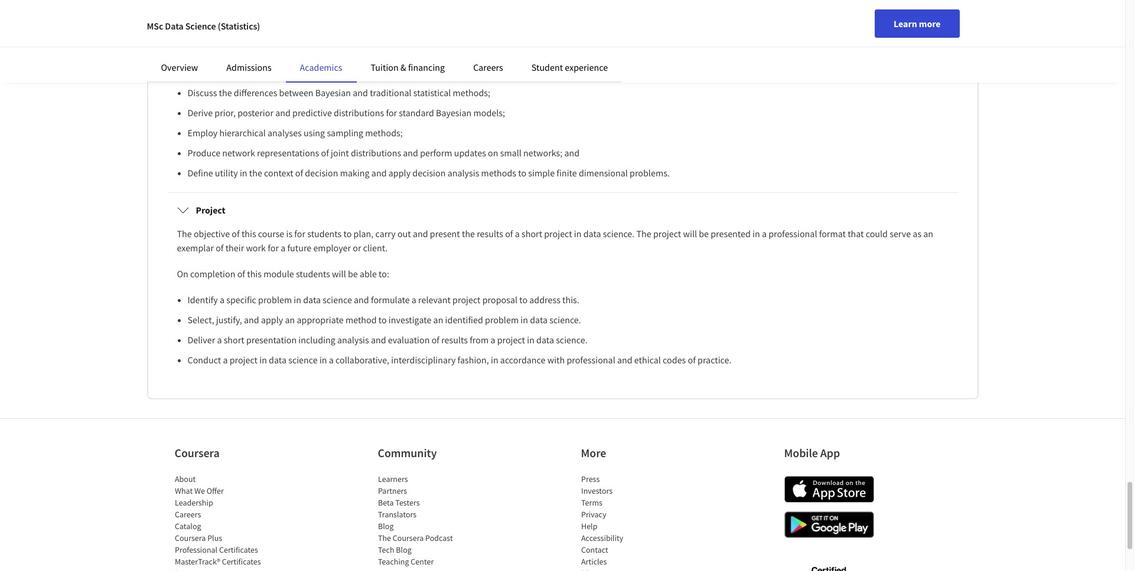 Task type: describe. For each thing, give the bounding box(es) containing it.
the left application
[[839, 21, 852, 32]]

0 horizontal spatial for
[[268, 242, 279, 254]]

conduct
[[188, 354, 221, 366]]

is for to
[[286, 21, 292, 32]]

science. inside the objective of this course is for students to plan, carry out and present the results of a short project in data science. the project will be presented in a professional format that could serve as an exemplar of their work for a future employer or client.
[[603, 228, 635, 240]]

address
[[529, 294, 560, 306]]

of left the joint
[[321, 147, 329, 159]]

distributions for and
[[351, 147, 401, 159]]

derive
[[188, 107, 213, 119]]

finite
[[557, 167, 577, 179]]

proposal
[[482, 294, 517, 306]]

representations
[[257, 147, 319, 159]]

perform
[[420, 147, 452, 159]]

what we offer link
[[175, 486, 223, 497]]

students inside the objective of this course is for students to plan, carry out and present the results of a short project in data science. the project will be presented in a professional format that could serve as an exemplar of their work for a future employer or client.
[[307, 228, 342, 240]]

define
[[188, 167, 213, 179]]

using
[[304, 127, 325, 139]]

admissions link
[[226, 61, 271, 73]]

the left ideas
[[338, 35, 351, 47]]

of left their
[[216, 242, 224, 254]]

msc
[[147, 20, 163, 32]]

client.
[[363, 242, 388, 254]]

decision down the through
[[435, 35, 468, 47]]

sampling
[[327, 127, 363, 139]]

interdisciplinary
[[391, 354, 456, 366]]

list containing discuss the differences between bayesian and traditional statistical methods;
[[182, 86, 948, 180]]

press
[[581, 474, 599, 485]]

the objective of this course is for students to plan, carry out and present the results of a short project in data science. the project will be presented in a professional format that could serve as an exemplar of their work for a future employer or client.
[[177, 228, 933, 254]]

and down employ hierarchical analyses using sampling methods; list item
[[564, 147, 580, 159]]

differences inside the objective of this course is to introduce bayesian statistical methods through the consideration of philosophical differences with traditional statistical procedures and the application of bayesian techniques. this module also introduces the ideas of quantitative decision theory and rational decision making.
[[628, 21, 671, 32]]

to: for on completion of this module students will be able to:
[[379, 268, 389, 280]]

0 vertical spatial science
[[323, 294, 352, 306]]

discuss
[[188, 87, 217, 99]]

with inside list item
[[547, 354, 565, 366]]

to inside select, justify, and apply an appropriate method to investigate an identified problem in data science. list item
[[378, 314, 387, 326]]

of right ideas
[[375, 35, 383, 47]]

codes
[[663, 354, 686, 366]]

the left context
[[249, 167, 262, 179]]

procedures
[[776, 21, 820, 32]]

to inside define utility in the context of decision making and apply decision analysis methods to simple finite dimensional problems. list item
[[518, 167, 526, 179]]

and left the perform
[[403, 147, 418, 159]]

a left "relevant" in the left bottom of the page
[[412, 294, 416, 306]]

the up theory
[[492, 21, 505, 32]]

accessibility link
[[581, 533, 623, 544]]

conduct a project in data science in a collaborative, interdisciplinary fashion, in accordance with professional and ethical codes of practice. list item
[[188, 353, 948, 367]]

0 horizontal spatial analysis
[[337, 334, 369, 346]]

statistical left procedures
[[736, 21, 774, 32]]

accessibility
[[581, 533, 623, 544]]

tech blog link
[[378, 545, 411, 556]]

to: for on completion of this module students should be able to:
[[392, 61, 402, 73]]

students for students
[[296, 268, 330, 280]]

module for to
[[264, 61, 294, 73]]

presentation
[[246, 334, 297, 346]]

a left the "future"
[[281, 242, 285, 254]]

academics link
[[300, 61, 342, 73]]

serve
[[890, 228, 911, 240]]

is for for
[[286, 228, 292, 240]]

completion for discuss
[[190, 61, 235, 73]]

professional certificates link
[[175, 545, 258, 556]]

this for for
[[242, 228, 256, 240]]

ethical
[[634, 354, 661, 366]]

tuition & financing link
[[371, 61, 445, 73]]

deliver
[[188, 334, 215, 346]]

to inside the objective of this course is to introduce bayesian statistical methods through the consideration of philosophical differences with traditional statistical procedures and the application of bayesian techniques. this module also introduces the ideas of quantitative decision theory and rational decision making.
[[294, 21, 303, 32]]

also
[[276, 35, 292, 47]]

terms
[[581, 498, 602, 509]]

or
[[353, 242, 361, 254]]

the up prior,
[[219, 87, 232, 99]]

of up specific
[[237, 268, 245, 280]]

decision down the perform
[[412, 167, 446, 179]]

of down project dropdown button
[[505, 228, 513, 240]]

1 vertical spatial certificates
[[222, 557, 261, 568]]

0 vertical spatial careers
[[473, 61, 503, 73]]

tech
[[378, 545, 394, 556]]

learn more button
[[875, 9, 960, 38]]

of right codes
[[688, 354, 696, 366]]

objective for the objective of this course is to introduce bayesian statistical methods through the consideration of philosophical differences with traditional statistical procedures and the application of bayesian techniques. this module also introduces the ideas of quantitative decision theory and rational decision making.
[[194, 21, 230, 32]]

and inside select, justify, and apply an appropriate method to investigate an identified problem in data science. list item
[[244, 314, 259, 326]]

in inside deliver a short presentation including analysis and evaluation of results from a project in data science. list item
[[527, 334, 535, 346]]

contact
[[581, 545, 608, 556]]

a down project dropdown button
[[515, 228, 520, 240]]

bayesian inside discuss the differences between bayesian and traditional statistical methods; list item
[[315, 87, 351, 99]]

list for more
[[581, 474, 681, 572]]

1 vertical spatial science.
[[549, 314, 581, 326]]

decision up student experience
[[548, 35, 581, 47]]

help
[[581, 522, 597, 532]]

academics
[[300, 61, 342, 73]]

bayesian right application
[[910, 21, 946, 32]]

center
[[410, 557, 433, 568]]

0 horizontal spatial careers link
[[175, 510, 201, 520]]

privacy link
[[581, 510, 606, 520]]

course for to
[[258, 21, 284, 32]]

list item for more
[[581, 568, 681, 572]]

traditional inside discuss the differences between bayesian and traditional statistical methods; list item
[[370, 87, 411, 99]]

partners link
[[378, 486, 407, 497]]

a right deliver at the left
[[217, 334, 222, 346]]

what
[[175, 486, 192, 497]]

0 horizontal spatial an
[[285, 314, 295, 326]]

traditional inside the objective of this course is to introduce bayesian statistical methods through the consideration of philosophical differences with traditional statistical procedures and the application of bayesian techniques. this module also introduces the ideas of quantitative decision theory and rational decision making.
[[693, 21, 734, 32]]

contact link
[[581, 545, 608, 556]]

and inside define utility in the context of decision making and apply decision analysis methods to simple finite dimensional problems. list item
[[371, 167, 387, 179]]

coursera for about what we offer leadership careers catalog coursera plus professional certificates mastertrack® certificates
[[175, 533, 205, 544]]

and right procedures
[[822, 21, 837, 32]]

exemplar
[[177, 242, 214, 254]]

discuss the differences between bayesian and traditional statistical methods;
[[188, 87, 490, 99]]

a right conduct
[[223, 354, 228, 366]]

method
[[345, 314, 377, 326]]

for for distributions
[[386, 107, 397, 119]]

0 vertical spatial apply
[[389, 167, 411, 179]]

ideas
[[353, 35, 374, 47]]

0 horizontal spatial methods;
[[365, 127, 403, 139]]

learn more
[[894, 18, 941, 30]]

student experience link
[[532, 61, 608, 73]]

define utility in the context of decision making and apply decision analysis methods to simple finite dimensional problems. list item
[[188, 166, 948, 180]]

standard
[[399, 107, 434, 119]]

this
[[225, 35, 241, 47]]

hierarchical
[[219, 127, 266, 139]]

of up their
[[232, 228, 240, 240]]

articles link
[[581, 557, 607, 568]]

professional inside list item
[[567, 354, 615, 366]]

evaluation
[[388, 334, 430, 346]]

distributions for for
[[334, 107, 384, 119]]

analyses
[[268, 127, 302, 139]]

articles
[[581, 557, 607, 568]]

posterior
[[238, 107, 273, 119]]

more
[[581, 446, 606, 461]]

identified
[[445, 314, 483, 326]]

learners
[[378, 474, 408, 485]]

msc data science (statistics)
[[147, 20, 260, 32]]

teaching center link
[[378, 557, 433, 568]]

of left "philosophical"
[[563, 21, 571, 32]]

1 vertical spatial blog
[[396, 545, 411, 556]]

identify a specific problem in data science and formulate a relevant project proposal to address this. list item
[[188, 293, 948, 307]]

decision down the joint
[[305, 167, 338, 179]]

derive prior, posterior and predictive distributions for standard bayesian models; list item
[[188, 106, 948, 120]]

students for introduce
[[296, 61, 330, 73]]

fashion,
[[458, 354, 489, 366]]

of up this
[[232, 21, 240, 32]]

the coursera podcast link
[[378, 533, 453, 544]]

accordance
[[500, 354, 545, 366]]

mobile app
[[784, 446, 840, 461]]

differences inside list item
[[234, 87, 277, 99]]

problems.
[[630, 167, 670, 179]]

and inside the objective of this course is for students to plan, carry out and present the results of a short project in data science. the project will be presented in a professional format that could serve as an exemplar of their work for a future employer or client.
[[413, 228, 428, 240]]

beta
[[378, 498, 393, 509]]

appropriate
[[297, 314, 344, 326]]

of up 'interdisciplinary'
[[432, 334, 439, 346]]

work
[[246, 242, 266, 254]]

leadership
[[175, 498, 213, 509]]

define utility in the context of decision making and apply decision analysis methods to simple finite dimensional problems.
[[188, 167, 670, 179]]

completion for identify
[[190, 268, 235, 280]]

of left more
[[901, 21, 909, 32]]

will inside the objective of this course is for students to plan, carry out and present the results of a short project in data science. the project will be presented in a professional format that could serve as an exemplar of their work for a future employer or client.
[[683, 228, 697, 240]]

module for for
[[264, 268, 294, 280]]

overview
[[161, 61, 198, 73]]

philosophical
[[573, 21, 626, 32]]

a left specific
[[220, 294, 224, 306]]

learners link
[[378, 474, 408, 485]]

practice.
[[698, 354, 732, 366]]

models;
[[473, 107, 505, 119]]

careers inside about what we offer leadership careers catalog coursera plus professional certificates mastertrack® certificates
[[175, 510, 201, 520]]

of right context
[[295, 167, 303, 179]]

investors
[[581, 486, 612, 497]]

application
[[854, 21, 899, 32]]

as
[[913, 228, 922, 240]]

prior,
[[215, 107, 236, 119]]



Task type: vqa. For each thing, say whether or not it's contained in the screenshot.
'Build' within Build job-relevant skills in under 2 hours with hands-on tutorials.
no



Task type: locate. For each thing, give the bounding box(es) containing it.
1 vertical spatial on
[[177, 268, 188, 280]]

1 horizontal spatial will
[[683, 228, 697, 240]]

plan,
[[354, 228, 374, 240]]

this for will
[[247, 268, 262, 280]]

1 vertical spatial methods
[[481, 167, 516, 179]]

employ
[[188, 127, 218, 139]]

2 vertical spatial students
[[296, 268, 330, 280]]

a right 'from'
[[490, 334, 495, 346]]

1 vertical spatial to:
[[379, 268, 389, 280]]

students up employer
[[307, 228, 342, 240]]

0 vertical spatial professional
[[769, 228, 817, 240]]

list item down the mastertrack® certificates link
[[175, 568, 275, 572]]

networks;
[[523, 147, 563, 159]]

and inside discuss the differences between bayesian and traditional statistical methods; list item
[[353, 87, 368, 99]]

1 horizontal spatial careers link
[[473, 61, 503, 73]]

objective up exemplar
[[194, 228, 230, 240]]

certificates
[[219, 545, 258, 556], [222, 557, 261, 568]]

1 vertical spatial students
[[307, 228, 342, 240]]

to inside the objective of this course is for students to plan, carry out and present the results of a short project in data science. the project will be presented in a professional format that could serve as an exemplar of their work for a future employer or client.
[[343, 228, 352, 240]]

objective inside the objective of this course is for students to plan, carry out and present the results of a short project in data science. the project will be presented in a professional format that could serve as an exemplar of their work for a future employer or client.
[[194, 228, 230, 240]]

able for on completion of this module students will be able to:
[[360, 268, 377, 280]]

for inside list item
[[386, 107, 397, 119]]

be for introduces
[[361, 61, 371, 73]]

translators link
[[378, 510, 416, 520]]

course up work
[[258, 228, 284, 240]]

2 vertical spatial module
[[264, 268, 294, 280]]

1 vertical spatial distributions
[[351, 147, 401, 159]]

0 horizontal spatial will
[[332, 268, 346, 280]]

module down (statistics)
[[243, 35, 274, 47]]

0 horizontal spatial professional
[[567, 354, 615, 366]]

about what we offer leadership careers catalog coursera plus professional certificates mastertrack® certificates
[[175, 474, 261, 568]]

1 horizontal spatial be
[[361, 61, 371, 73]]

1 completion from the top
[[190, 61, 235, 73]]

methods up quantitative
[[421, 21, 457, 32]]

professional down deliver a short presentation including analysis and evaluation of results from a project in data science. list item
[[567, 354, 615, 366]]

0 vertical spatial traditional
[[693, 21, 734, 32]]

0 horizontal spatial careers
[[175, 510, 201, 520]]

short down justify,
[[224, 334, 244, 346]]

and inside identify a specific problem in data science and formulate a relevant project proposal to address this. list item
[[354, 294, 369, 306]]

an up presentation
[[285, 314, 295, 326]]

1 vertical spatial is
[[286, 228, 292, 240]]

1 horizontal spatial for
[[294, 228, 305, 240]]

on for on completion of this module students should be able to:
[[177, 61, 188, 73]]

1 vertical spatial methods;
[[365, 127, 403, 139]]

1 horizontal spatial methods;
[[453, 87, 490, 99]]

and down produce network representations of joint distributions and perform updates on small networks; and
[[371, 167, 387, 179]]

to left simple
[[518, 167, 526, 179]]

analysis down method
[[337, 334, 369, 346]]

students
[[296, 61, 330, 73], [307, 228, 342, 240], [296, 268, 330, 280]]

1 vertical spatial science
[[288, 354, 318, 366]]

0 horizontal spatial science
[[288, 354, 318, 366]]

0 horizontal spatial differences
[[234, 87, 277, 99]]

between
[[279, 87, 313, 99]]

1 horizontal spatial differences
[[628, 21, 671, 32]]

and
[[822, 21, 837, 32], [498, 35, 513, 47], [353, 87, 368, 99], [275, 107, 291, 119], [403, 147, 418, 159], [564, 147, 580, 159], [371, 167, 387, 179], [413, 228, 428, 240], [354, 294, 369, 306], [244, 314, 259, 326], [371, 334, 386, 346], [617, 354, 632, 366]]

catalog
[[175, 522, 201, 532]]

we
[[194, 486, 205, 497]]

module inside the objective of this course is to introduce bayesian statistical methods through the consideration of philosophical differences with traditional statistical procedures and the application of bayesian techniques. this module also introduces the ideas of quantitative decision theory and rational decision making.
[[243, 35, 274, 47]]

0 vertical spatial module
[[243, 35, 274, 47]]

and up method
[[354, 294, 369, 306]]

overview link
[[161, 61, 198, 73]]

0 vertical spatial careers link
[[473, 61, 503, 73]]

is up the "future"
[[286, 228, 292, 240]]

2 horizontal spatial an
[[923, 228, 933, 240]]

methods down on
[[481, 167, 516, 179]]

bayesian
[[345, 21, 380, 32], [910, 21, 946, 32], [315, 87, 351, 99], [436, 107, 472, 119]]

will down employer
[[332, 268, 346, 280]]

admissions
[[226, 61, 271, 73]]

is inside the objective of this course is for students to plan, carry out and present the results of a short project in data science. the project will be presented in a professional format that could serve as an exemplar of their work for a future employer or client.
[[286, 228, 292, 240]]

an
[[923, 228, 933, 240], [285, 314, 295, 326], [433, 314, 443, 326]]

joint
[[331, 147, 349, 159]]

professional inside the objective of this course is for students to plan, carry out and present the results of a short project in data science. the project will be presented in a professional format that could serve as an exemplar of their work for a future employer or client.
[[769, 228, 817, 240]]

the
[[177, 21, 192, 32], [177, 228, 192, 240], [636, 228, 651, 240], [378, 533, 391, 544]]

produce network representations of joint distributions and perform updates on small networks; and list item
[[188, 146, 948, 160]]

methods inside the objective of this course is to introduce bayesian statistical methods through the consideration of philosophical differences with traditional statistical procedures and the application of bayesian techniques. this module also introduces the ideas of quantitative decision theory and rational decision making.
[[421, 21, 457, 32]]

completion up identify
[[190, 268, 235, 280]]

professional left format
[[769, 228, 817, 240]]

1 horizontal spatial blog
[[396, 545, 411, 556]]

1 vertical spatial professional
[[567, 354, 615, 366]]

this inside the objective of this course is for students to plan, carry out and present the results of a short project in data science. the project will be presented in a professional format that could serve as an exemplar of their work for a future employer or client.
[[242, 228, 256, 240]]

deliver a short presentation including analysis and evaluation of results from a project in data science. list item
[[188, 333, 948, 347]]

student experience
[[532, 61, 608, 73]]

investors link
[[581, 486, 612, 497]]

able down client.
[[360, 268, 377, 280]]

future
[[287, 242, 311, 254]]

and right out
[[413, 228, 428, 240]]

2 vertical spatial be
[[348, 268, 358, 280]]

distributions inside produce network representations of joint distributions and perform updates on small networks; and list item
[[351, 147, 401, 159]]

1 horizontal spatial problem
[[485, 314, 519, 326]]

0 vertical spatial completion
[[190, 61, 235, 73]]

dimensional
[[579, 167, 628, 179]]

is
[[286, 21, 292, 32], [286, 228, 292, 240]]

1 vertical spatial for
[[294, 228, 305, 240]]

coursera up tech blog "link"
[[392, 533, 423, 544]]

data
[[165, 20, 183, 32]]

methods inside list item
[[481, 167, 516, 179]]

2 horizontal spatial for
[[386, 107, 397, 119]]

utility
[[215, 167, 238, 179]]

0 horizontal spatial to:
[[379, 268, 389, 280]]

0 vertical spatial blog
[[378, 522, 393, 532]]

simple
[[528, 167, 555, 179]]

to down identify a specific problem in data science and formulate a relevant project proposal to address this.
[[378, 314, 387, 326]]

identify a specific problem in data science and formulate a relevant project proposal to address this.
[[188, 294, 579, 306]]

data down address
[[530, 314, 548, 326]]

on for on completion of this module students will be able to:
[[177, 268, 188, 280]]

course for for
[[258, 228, 284, 240]]

1 vertical spatial traditional
[[370, 87, 411, 99]]

0 horizontal spatial traditional
[[370, 87, 411, 99]]

is up also
[[286, 21, 292, 32]]

course inside the objective of this course is to introduce bayesian statistical methods through the consideration of philosophical differences with traditional statistical procedures and the application of bayesian techniques. this module also introduces the ideas of quantitative decision theory and rational decision making.
[[258, 21, 284, 32]]

1 vertical spatial course
[[258, 228, 284, 240]]

0 vertical spatial short
[[522, 228, 542, 240]]

results inside deliver a short presentation including analysis and evaluation of results from a project in data science. list item
[[441, 334, 468, 346]]

should
[[332, 61, 359, 73]]

distributions
[[334, 107, 384, 119], [351, 147, 401, 159]]

identify
[[188, 294, 218, 306]]

teaching
[[378, 557, 409, 568]]

differences
[[628, 21, 671, 32], [234, 87, 277, 99]]

for
[[386, 107, 397, 119], [294, 228, 305, 240], [268, 242, 279, 254]]

tuition
[[371, 61, 399, 73]]

0 vertical spatial results
[[477, 228, 503, 240]]

short inside list item
[[224, 334, 244, 346]]

careers up the catalog
[[175, 510, 201, 520]]

data up accordance
[[536, 334, 554, 346]]

rational
[[515, 35, 546, 47]]

a down including
[[329, 354, 334, 366]]

mastertrack® certificates link
[[175, 557, 261, 568]]

1 vertical spatial analysis
[[337, 334, 369, 346]]

1 horizontal spatial professional
[[769, 228, 817, 240]]

that
[[848, 228, 864, 240]]

decision
[[435, 35, 468, 47], [548, 35, 581, 47], [305, 167, 338, 179], [412, 167, 446, 179]]

1 vertical spatial completion
[[190, 268, 235, 280]]

data inside identify a specific problem in data science and formulate a relevant project proposal to address this. list item
[[303, 294, 321, 306]]

for left standard
[[386, 107, 397, 119]]

differences right "philosophical"
[[628, 21, 671, 32]]

and inside derive prior, posterior and predictive distributions for standard bayesian models; list item
[[275, 107, 291, 119]]

1 objective from the top
[[194, 21, 230, 32]]

1 horizontal spatial science
[[323, 294, 352, 306]]

1 vertical spatial differences
[[234, 87, 277, 99]]

beta testers link
[[378, 498, 419, 509]]

in inside define utility in the context of decision making and apply decision analysis methods to simple finite dimensional problems. list item
[[240, 167, 247, 179]]

0 vertical spatial to:
[[392, 61, 402, 73]]

data inside conduct a project in data science in a collaborative, interdisciplinary fashion, in accordance with professional and ethical codes of practice. list item
[[269, 354, 286, 366]]

the inside the objective of this course is to introduce bayesian statistical methods through the consideration of philosophical differences with traditional statistical procedures and the application of bayesian techniques. this module also introduces the ideas of quantitative decision theory and rational decision making.
[[177, 21, 192, 32]]

0 vertical spatial problem
[[258, 294, 292, 306]]

1 horizontal spatial methods
[[481, 167, 516, 179]]

download on the app store image
[[784, 477, 874, 503]]

2 vertical spatial for
[[268, 242, 279, 254]]

data inside deliver a short presentation including analysis and evaluation of results from a project in data science. list item
[[536, 334, 554, 346]]

0 vertical spatial analysis
[[448, 167, 479, 179]]

1 vertical spatial able
[[360, 268, 377, 280]]

careers
[[473, 61, 503, 73], [175, 510, 201, 520]]

differences up posterior
[[234, 87, 277, 99]]

1 on from the top
[[177, 61, 188, 73]]

the inside learners partners beta testers translators blog the coursera podcast tech blog teaching center
[[378, 533, 391, 544]]

objective up techniques.
[[194, 21, 230, 32]]

1 vertical spatial with
[[547, 354, 565, 366]]

0 vertical spatial is
[[286, 21, 292, 32]]

employ hierarchical analyses using sampling methods;
[[188, 127, 403, 139]]

1 vertical spatial module
[[264, 61, 294, 73]]

community
[[378, 446, 437, 461]]

course up also
[[258, 21, 284, 32]]

out
[[397, 228, 411, 240]]

student
[[532, 61, 563, 73]]

coursera inside about what we offer leadership careers catalog coursera plus professional certificates mastertrack® certificates
[[175, 533, 205, 544]]

methods; up produce network representations of joint distributions and perform updates on small networks; and
[[365, 127, 403, 139]]

bayesian inside derive prior, posterior and predictive distributions for standard bayesian models; list item
[[436, 107, 472, 119]]

more
[[919, 18, 941, 30]]

a
[[515, 228, 520, 240], [762, 228, 767, 240], [281, 242, 285, 254], [220, 294, 224, 306], [412, 294, 416, 306], [217, 334, 222, 346], [490, 334, 495, 346], [223, 354, 228, 366], [329, 354, 334, 366]]

methods; up models;
[[453, 87, 490, 99]]

their
[[225, 242, 244, 254]]

select,
[[188, 314, 214, 326]]

list item
[[175, 568, 275, 572], [581, 568, 681, 572]]

completion up discuss
[[190, 61, 235, 73]]

0 vertical spatial for
[[386, 107, 397, 119]]

blog down translators link
[[378, 522, 393, 532]]

1 horizontal spatial traditional
[[693, 21, 734, 32]]

objective for the objective of this course is for students to plan, carry out and present the results of a short project in data science. the project will be presented in a professional format that could serve as an exemplar of their work for a future employer or client.
[[194, 228, 230, 240]]

0 horizontal spatial methods
[[421, 21, 457, 32]]

0 horizontal spatial problem
[[258, 294, 292, 306]]

coursera up about
[[175, 446, 220, 461]]

to: up identify a specific problem in data science and formulate a relevant project proposal to address this.
[[379, 268, 389, 280]]

of down this
[[237, 61, 245, 73]]

and inside conduct a project in data science in a collaborative, interdisciplinary fashion, in accordance with professional and ethical codes of practice. list item
[[617, 354, 632, 366]]

data inside the objective of this course is for students to plan, carry out and present the results of a short project in data science. the project will be presented in a professional format that could serve as an exemplar of their work for a future employer or client.
[[583, 228, 601, 240]]

1 horizontal spatial list item
[[581, 568, 681, 572]]

0 horizontal spatial results
[[441, 334, 468, 346]]

1 horizontal spatial apply
[[389, 167, 411, 179]]

be for professional
[[348, 268, 358, 280]]

module down also
[[264, 61, 294, 73]]

results inside the objective of this course is for students to plan, carry out and present the results of a short project in data science. the project will be presented in a professional format that could serve as an exemplar of their work for a future employer or client.
[[477, 228, 503, 240]]

course inside the objective of this course is for students to plan, carry out and present the results of a short project in data science. the project will be presented in a professional format that could serve as an exemplar of their work for a future employer or client.
[[258, 228, 284, 240]]

objective inside the objective of this course is to introduce bayesian statistical methods through the consideration of philosophical differences with traditional statistical procedures and the application of bayesian techniques. this module also introduces the ideas of quantitative decision theory and rational decision making.
[[194, 21, 230, 32]]

students down the "future"
[[296, 268, 330, 280]]

predictive
[[292, 107, 332, 119]]

for right work
[[268, 242, 279, 254]]

coursera inside learners partners beta testers translators blog the coursera podcast tech blog teaching center
[[392, 533, 423, 544]]

be
[[361, 61, 371, 73], [699, 228, 709, 240], [348, 268, 358, 280]]

professional
[[175, 545, 217, 556]]

list containing learners
[[378, 474, 478, 568]]

1 course from the top
[[258, 21, 284, 32]]

0 vertical spatial differences
[[628, 21, 671, 32]]

apply down produce network representations of joint distributions and perform updates on small networks; and
[[389, 167, 411, 179]]

2 on from the top
[[177, 268, 188, 280]]

be inside the objective of this course is for students to plan, carry out and present the results of a short project in data science. the project will be presented in a professional format that could serve as an exemplar of their work for a future employer or client.
[[699, 228, 709, 240]]

press link
[[581, 474, 599, 485]]

get it on google play image
[[784, 512, 874, 539]]

blog
[[378, 522, 393, 532], [396, 545, 411, 556]]

0 vertical spatial able
[[373, 61, 390, 73]]

1 horizontal spatial to:
[[392, 61, 402, 73]]

1 horizontal spatial results
[[477, 228, 503, 240]]

data up appropriate
[[303, 294, 321, 306]]

and right justify,
[[244, 314, 259, 326]]

2 list item from the left
[[581, 568, 681, 572]]

and down select, justify, and apply an appropriate method to investigate an identified problem in data science.
[[371, 334, 386, 346]]

this inside the objective of this course is to introduce bayesian statistical methods through the consideration of philosophical differences with traditional statistical procedures and the application of bayesian techniques. this module also introduces the ideas of quantitative decision theory and rational decision making.
[[242, 21, 256, 32]]

0 vertical spatial on
[[177, 61, 188, 73]]

statistical inside list item
[[413, 87, 451, 99]]

1 horizontal spatial analysis
[[448, 167, 479, 179]]

data down project dropdown button
[[583, 228, 601, 240]]

0 vertical spatial will
[[683, 228, 697, 240]]

0 vertical spatial science.
[[603, 228, 635, 240]]

to left address
[[519, 294, 528, 306]]

list containing identify a specific problem in data science and formulate a relevant project proposal to address this.
[[182, 293, 948, 367]]

bayesian up derive prior, posterior and predictive distributions for standard bayesian models;
[[315, 87, 351, 99]]

0 horizontal spatial blog
[[378, 522, 393, 532]]

an inside the objective of this course is for students to plan, carry out and present the results of a short project in data science. the project will be presented in a professional format that could serve as an exemplar of their work for a future employer or client.
[[923, 228, 933, 240]]

and right theory
[[498, 35, 513, 47]]

on down techniques.
[[177, 61, 188, 73]]

this for to
[[242, 21, 256, 32]]

1 is from the top
[[286, 21, 292, 32]]

employ hierarchical analyses using sampling methods; list item
[[188, 126, 948, 140]]

mobile
[[784, 446, 818, 461]]

techniques.
[[177, 35, 223, 47]]

investigate
[[389, 314, 431, 326]]

science
[[185, 20, 216, 32]]

0 vertical spatial be
[[361, 61, 371, 73]]

coursera down catalog link
[[175, 533, 205, 544]]

2 is from the top
[[286, 228, 292, 240]]

0 horizontal spatial with
[[547, 354, 565, 366]]

0 vertical spatial certificates
[[219, 545, 258, 556]]

blog up teaching center link
[[396, 545, 411, 556]]

for up the "future"
[[294, 228, 305, 240]]

bayesian left models;
[[436, 107, 472, 119]]

1 vertical spatial careers
[[175, 510, 201, 520]]

testers
[[395, 498, 419, 509]]

a right presented
[[762, 228, 767, 240]]

project
[[196, 204, 225, 216]]

with inside the objective of this course is to introduce bayesian statistical methods through the consideration of philosophical differences with traditional statistical procedures and the application of bayesian techniques. this module also introduces the ideas of quantitative decision theory and rational decision making.
[[673, 21, 691, 32]]

distributions up the sampling
[[334, 107, 384, 119]]

1 vertical spatial be
[[699, 228, 709, 240]]

distributions inside derive prior, posterior and predictive distributions for standard bayesian models; list item
[[334, 107, 384, 119]]

carry
[[375, 228, 396, 240]]

data inside select, justify, and apply an appropriate method to investigate an identified problem in data science. list item
[[530, 314, 548, 326]]

2 vertical spatial science.
[[556, 334, 588, 346]]

able for on completion of this module students should be able to:
[[373, 61, 390, 73]]

employer
[[313, 242, 351, 254]]

list containing press
[[581, 474, 681, 572]]

the right present
[[462, 228, 475, 240]]

1 vertical spatial short
[[224, 334, 244, 346]]

1 horizontal spatial an
[[433, 314, 443, 326]]

careers link down theory
[[473, 61, 503, 73]]

an right as at the top of page
[[923, 228, 933, 240]]

an down "relevant" in the left bottom of the page
[[433, 314, 443, 326]]

experience
[[565, 61, 608, 73]]

and left ethical
[[617, 354, 632, 366]]

science
[[323, 294, 352, 306], [288, 354, 318, 366]]

logo of certified b corporation image
[[805, 561, 853, 572]]

short inside the objective of this course is for students to plan, carry out and present the results of a short project in data science. the project will be presented in a professional format that could serve as an exemplar of their work for a future employer or client.
[[522, 228, 542, 240]]

list containing about
[[175, 474, 275, 572]]

formulate
[[371, 294, 410, 306]]

statistical up quantitative
[[382, 21, 420, 32]]

will left presented
[[683, 228, 697, 240]]

2 course from the top
[[258, 228, 284, 240]]

coursera for learners partners beta testers translators blog the coursera podcast tech blog teaching center
[[392, 533, 423, 544]]

2 completion from the top
[[190, 268, 235, 280]]

to inside identify a specific problem in data science and formulate a relevant project proposal to address this. list item
[[519, 294, 528, 306]]

for for is
[[294, 228, 305, 240]]

0 vertical spatial objective
[[194, 21, 230, 32]]

1 vertical spatial careers link
[[175, 510, 201, 520]]

list for coursera
[[175, 474, 275, 572]]

the inside the objective of this course is for students to plan, carry out and present the results of a short project in data science. the project will be presented in a professional format that could serve as an exemplar of their work for a future employer or client.
[[462, 228, 475, 240]]

to: down quantitative
[[392, 61, 402, 73]]

0 vertical spatial distributions
[[334, 107, 384, 119]]

bayesian up ideas
[[345, 21, 380, 32]]

quantitative
[[385, 35, 433, 47]]

and inside deliver a short presentation including analysis and evaluation of results from a project in data science. list item
[[371, 334, 386, 346]]

0 horizontal spatial be
[[348, 268, 358, 280]]

select, justify, and apply an appropriate method to investigate an identified problem in data science. list item
[[188, 313, 948, 327]]

certificates down professional certificates link on the bottom
[[222, 557, 261, 568]]

in inside select, justify, and apply an appropriate method to investigate an identified problem in data science. list item
[[521, 314, 528, 326]]

be right should
[[361, 61, 371, 73]]

derive prior, posterior and predictive distributions for standard bayesian models;
[[188, 107, 505, 119]]

about
[[175, 474, 195, 485]]

2 objective from the top
[[194, 228, 230, 240]]

project button
[[167, 194, 958, 227]]

0 vertical spatial with
[[673, 21, 691, 32]]

1 vertical spatial will
[[332, 268, 346, 280]]

2 horizontal spatial be
[[699, 228, 709, 240]]

analysis down updates
[[448, 167, 479, 179]]

list
[[182, 86, 948, 180], [182, 293, 948, 367], [175, 474, 275, 572], [378, 474, 478, 568], [581, 474, 681, 572]]

1 horizontal spatial careers
[[473, 61, 503, 73]]

statistical
[[382, 21, 420, 32], [736, 21, 774, 32], [413, 87, 451, 99]]

0 horizontal spatial apply
[[261, 314, 283, 326]]

distributions up the making on the left of page
[[351, 147, 401, 159]]

in inside identify a specific problem in data science and formulate a relevant project proposal to address this. list item
[[294, 294, 301, 306]]

science up appropriate
[[323, 294, 352, 306]]

including
[[299, 334, 335, 346]]

1 horizontal spatial with
[[673, 21, 691, 32]]

list item for coursera
[[175, 568, 275, 572]]

blog link
[[378, 522, 393, 532]]

discuss the differences between bayesian and traditional statistical methods; list item
[[188, 86, 948, 100]]

list for community
[[378, 474, 478, 568]]

1 list item from the left
[[175, 568, 275, 572]]

about link
[[175, 474, 195, 485]]

results right present
[[477, 228, 503, 240]]

produce
[[188, 147, 220, 159]]

this for should
[[247, 61, 262, 73]]

coursera
[[175, 446, 220, 461], [175, 533, 205, 544], [392, 533, 423, 544]]

1 vertical spatial objective
[[194, 228, 230, 240]]

1 vertical spatial apply
[[261, 314, 283, 326]]

partners
[[378, 486, 407, 497]]

list item down articles link
[[581, 568, 681, 572]]

certificates up the mastertrack® certificates link
[[219, 545, 258, 556]]

0 horizontal spatial list item
[[175, 568, 275, 572]]

and up analyses
[[275, 107, 291, 119]]

is inside the objective of this course is to introduce bayesian statistical methods through the consideration of philosophical differences with traditional statistical procedures and the application of bayesian techniques. this module also introduces the ideas of quantitative decision theory and rational decision making.
[[286, 21, 292, 32]]



